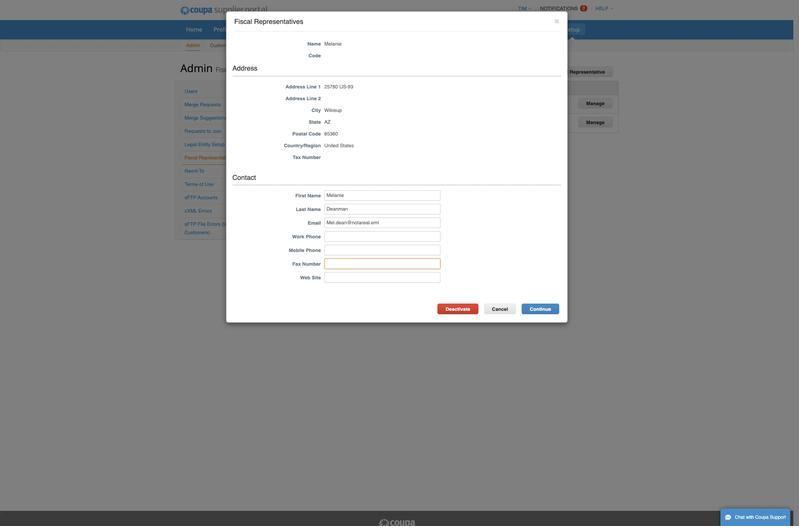 Task type: vqa. For each thing, say whether or not it's contained in the screenshot.
Users
yes



Task type: describe. For each thing, give the bounding box(es) containing it.
cxml
[[185, 208, 197, 214]]

representatives inside admin fiscal representatives
[[235, 65, 286, 74]]

orders link
[[237, 24, 266, 35]]

2 manage link from the top
[[579, 117, 613, 127]]

0 vertical spatial coupa supplier portal image
[[175, 1, 273, 20]]

merge suggestions link
[[185, 115, 227, 121]]

93
[[348, 84, 354, 89]]

cancel
[[492, 306, 508, 312]]

tax number
[[293, 154, 321, 160]]

terms of use
[[185, 181, 214, 187]]

orders
[[242, 25, 261, 33]]

setup inside 'link'
[[233, 43, 246, 48]]

city
[[312, 107, 321, 113]]

representative
[[570, 69, 605, 75]]

Work Phone text field
[[324, 231, 441, 242]]

sftp for sftp accounts
[[185, 195, 196, 200]]

address for address
[[233, 64, 258, 72]]

asn
[[337, 25, 348, 33]]

support
[[770, 515, 786, 520]]

work phone
[[292, 234, 321, 240]]

sftp accounts
[[185, 195, 218, 200]]

merge requests link
[[185, 102, 221, 107]]

requests to join
[[185, 128, 221, 134]]

manage for first manage link from the bottom of the page
[[587, 119, 605, 125]]

add-ons
[[531, 25, 554, 33]]

ons
[[544, 25, 554, 33]]

Fax Number text field
[[324, 259, 441, 269]]

customer setup link
[[210, 41, 246, 51]]

errors inside sftp file errors (to customers)
[[207, 221, 221, 227]]

add fiscal representative link
[[536, 66, 613, 77]]

business performance link
[[421, 24, 490, 35]]

postal code 85360
[[293, 131, 338, 137]]

2 horizontal spatial setup
[[565, 25, 580, 33]]

manage for 1st manage link from the top
[[587, 100, 605, 106]]

of
[[199, 181, 204, 187]]

Email text field
[[324, 218, 441, 228]]

merge requests
[[185, 102, 221, 107]]

continue button
[[522, 304, 559, 314]]

add-ons link
[[527, 24, 558, 35]]

1 code from the top
[[309, 53, 321, 58]]

work
[[292, 234, 305, 240]]

fax
[[292, 261, 301, 267]]

service/time
[[272, 25, 306, 33]]

Last Name text field
[[324, 204, 441, 215]]

0 vertical spatial requests
[[200, 102, 221, 107]]

city wikieup
[[312, 107, 342, 113]]

0 vertical spatial representatives
[[254, 17, 304, 25]]

Web Site text field
[[324, 272, 441, 283]]

terms of use link
[[185, 181, 214, 187]]

state az
[[309, 119, 331, 125]]

address for address line 2
[[286, 96, 305, 101]]

×
[[555, 16, 559, 25]]

address for address line 1 25780 us-93
[[286, 84, 305, 89]]

sftp file errors (to customers) link
[[185, 221, 228, 235]]

cancel button
[[484, 304, 516, 314]]

First Name text field
[[324, 190, 441, 201]]

0 vertical spatial fiscal representatives
[[234, 17, 304, 25]]

contact
[[233, 173, 256, 181]]

home
[[186, 25, 202, 33]]

line for 2
[[307, 96, 317, 101]]

tax
[[293, 154, 301, 160]]

chat with coupa support button
[[721, 509, 791, 526]]

cxml errors link
[[185, 208, 212, 214]]

sheets
[[308, 25, 325, 33]]

1 manage link from the top
[[579, 98, 613, 108]]

country/region for country/region united states
[[284, 143, 321, 148]]

2 vertical spatial states
[[340, 143, 354, 148]]

last
[[296, 207, 306, 212]]

continue
[[530, 306, 551, 312]]

state
[[309, 119, 321, 125]]

merge for merge requests
[[185, 102, 199, 107]]

country/region united states
[[284, 143, 354, 148]]

name for first name
[[308, 193, 321, 199]]

remit-to
[[185, 168, 204, 174]]

1
[[318, 84, 321, 89]]

1 vertical spatial requests
[[185, 128, 206, 134]]

1 name from the top
[[308, 41, 321, 47]]

number for fax number
[[302, 261, 321, 267]]

legal entity setup link
[[185, 142, 225, 147]]

sftp for sftp file errors (to customers)
[[185, 221, 196, 227]]

requests to join link
[[185, 128, 221, 134]]

profile link
[[209, 24, 236, 35]]

coupa
[[756, 515, 769, 520]]

to
[[199, 168, 204, 174]]

cxml errors
[[185, 208, 212, 214]]

az
[[324, 119, 331, 125]]

asn link
[[332, 24, 353, 35]]

name for last name
[[308, 207, 321, 212]]

2 united states from the top
[[305, 117, 335, 123]]

entity
[[198, 142, 210, 147]]

2 vertical spatial united
[[324, 143, 339, 148]]

service/time sheets link
[[267, 24, 330, 35]]

customer setup
[[210, 43, 246, 48]]

sftp accounts link
[[185, 195, 218, 200]]

add fiscal representative
[[544, 69, 605, 75]]

file
[[198, 221, 206, 227]]

address line 1 25780 us-93
[[286, 84, 354, 89]]



Task type: locate. For each thing, give the bounding box(es) containing it.
united states up city
[[305, 98, 335, 104]]

1 vertical spatial united states
[[305, 117, 335, 123]]

line for 1
[[307, 84, 317, 89]]

2 code from the top
[[309, 131, 321, 137]]

1 united states from the top
[[305, 98, 335, 104]]

1 vertical spatial country/region
[[284, 143, 321, 148]]

1 vertical spatial merge
[[185, 115, 199, 121]]

united
[[305, 98, 319, 104], [305, 117, 319, 123], [324, 143, 339, 148]]

3 name from the top
[[308, 207, 321, 212]]

1 vertical spatial name
[[308, 193, 321, 199]]

admin down 'admin' link
[[181, 61, 213, 75]]

name right first
[[308, 193, 321, 199]]

1 vertical spatial sftp
[[185, 221, 196, 227]]

admin
[[186, 43, 200, 48], [181, 61, 213, 75]]

fiscal down customer setup 'link'
[[216, 65, 233, 74]]

sftp
[[185, 195, 196, 200], [185, 221, 196, 227]]

coupa supplier portal image
[[175, 1, 273, 20], [378, 519, 416, 526]]

united up city
[[305, 98, 319, 104]]

1 sftp from the top
[[185, 195, 196, 200]]

line left 2
[[307, 96, 317, 101]]

country/region for country/region
[[305, 85, 342, 90]]

0 vertical spatial sftp
[[185, 195, 196, 200]]

catalogs
[[392, 25, 415, 33]]

1 merge from the top
[[185, 102, 199, 107]]

1 vertical spatial fiscal representatives
[[185, 155, 235, 161]]

code down "name melanie"
[[309, 53, 321, 58]]

number for tax number
[[302, 154, 321, 160]]

1 vertical spatial phone
[[306, 248, 321, 253]]

0 vertical spatial country/region
[[305, 85, 342, 90]]

requests left to
[[185, 128, 206, 134]]

0 vertical spatial number
[[302, 154, 321, 160]]

0 horizontal spatial setup
[[212, 142, 225, 147]]

2 vertical spatial representatives
[[199, 155, 235, 161]]

1 vertical spatial setup
[[233, 43, 246, 48]]

with
[[746, 515, 754, 520]]

users link
[[185, 88, 198, 94]]

admin for admin
[[186, 43, 200, 48]]

requests up suggestions
[[200, 102, 221, 107]]

0 vertical spatial address
[[233, 64, 258, 72]]

legal entity setup
[[185, 142, 225, 147]]

1 number from the top
[[302, 154, 321, 160]]

states for 1st manage link from the top
[[321, 98, 335, 104]]

setup
[[565, 25, 580, 33], [233, 43, 246, 48], [212, 142, 225, 147]]

us-
[[340, 84, 348, 89]]

add-
[[531, 25, 544, 33]]

web site
[[300, 275, 321, 281]]

first name
[[296, 193, 321, 199]]

address
[[233, 64, 258, 72], [286, 84, 305, 89], [286, 96, 305, 101]]

85360
[[324, 131, 338, 137]]

0 vertical spatial code
[[309, 53, 321, 58]]

1 manage from the top
[[587, 100, 605, 106]]

web
[[300, 275, 311, 281]]

1 horizontal spatial setup
[[233, 43, 246, 48]]

0 vertical spatial line
[[307, 84, 317, 89]]

errors
[[198, 208, 212, 214], [207, 221, 221, 227]]

1 phone from the top
[[306, 234, 321, 240]]

0 vertical spatial phone
[[306, 234, 321, 240]]

admin down 'home' 'link'
[[186, 43, 200, 48]]

2
[[318, 96, 321, 101]]

2 vertical spatial setup
[[212, 142, 225, 147]]

remit-to link
[[185, 168, 204, 174]]

setup right customer
[[233, 43, 246, 48]]

fiscal right add
[[555, 69, 569, 75]]

0 vertical spatial united
[[305, 98, 319, 104]]

phone down email in the top left of the page
[[306, 234, 321, 240]]

1 vertical spatial code
[[309, 131, 321, 137]]

name right last at left top
[[308, 207, 321, 212]]

1 vertical spatial address
[[286, 84, 305, 89]]

number
[[302, 154, 321, 160], [302, 261, 321, 267]]

site
[[312, 275, 321, 281]]

sftp file errors (to customers)
[[185, 221, 228, 235]]

fiscal right profile
[[234, 17, 252, 25]]

last name
[[296, 207, 321, 212]]

mobile
[[289, 248, 305, 253]]

states for first manage link from the bottom of the page
[[321, 117, 335, 123]]

1 vertical spatial united
[[305, 117, 319, 123]]

1 horizontal spatial coupa supplier portal image
[[378, 519, 416, 526]]

use
[[205, 181, 214, 187]]

2 vertical spatial name
[[308, 207, 321, 212]]

phone for work phone
[[306, 234, 321, 240]]

0 vertical spatial manage
[[587, 100, 605, 106]]

service/time sheets
[[272, 25, 325, 33]]

address up the address line 2
[[286, 84, 305, 89]]

customer
[[210, 43, 231, 48]]

0 vertical spatial united states
[[305, 98, 335, 104]]

setup right × button
[[565, 25, 580, 33]]

admin for admin fiscal representatives
[[181, 61, 213, 75]]

catalogs link
[[387, 24, 420, 35]]

melanie
[[324, 41, 342, 47]]

mobile phone
[[289, 248, 321, 253]]

1 vertical spatial admin
[[181, 61, 213, 75]]

name down sheets
[[308, 41, 321, 47]]

2 merge from the top
[[185, 115, 199, 121]]

terms
[[185, 181, 198, 187]]

united states down city
[[305, 117, 335, 123]]

errors down accounts
[[198, 208, 212, 214]]

merge
[[185, 102, 199, 107], [185, 115, 199, 121]]

1 vertical spatial line
[[307, 96, 317, 101]]

states
[[321, 98, 335, 104], [321, 117, 335, 123], [340, 143, 354, 148]]

sftp up 'cxml'
[[185, 195, 196, 200]]

performance
[[451, 25, 486, 33]]

admin link
[[186, 41, 201, 51]]

united for first manage link from the bottom of the page
[[305, 117, 319, 123]]

number up web site at the bottom left
[[302, 261, 321, 267]]

manage link
[[579, 98, 613, 108], [579, 117, 613, 127]]

1 vertical spatial states
[[321, 117, 335, 123]]

merge down merge requests
[[185, 115, 199, 121]]

country/region down postal
[[284, 143, 321, 148]]

name
[[308, 41, 321, 47], [308, 193, 321, 199], [308, 207, 321, 212]]

fax number
[[292, 261, 321, 267]]

(to
[[222, 221, 228, 227]]

sftp inside sftp file errors (to customers)
[[185, 221, 196, 227]]

postal
[[293, 131, 307, 137]]

phone up fax number
[[306, 248, 321, 253]]

join
[[212, 128, 221, 134]]

wikieup
[[324, 107, 342, 113]]

1 vertical spatial representatives
[[235, 65, 286, 74]]

united down 85360
[[324, 143, 339, 148]]

line
[[307, 84, 317, 89], [307, 96, 317, 101]]

1 vertical spatial manage link
[[579, 117, 613, 127]]

25780
[[324, 84, 338, 89]]

legal
[[185, 142, 197, 147]]

2 sftp from the top
[[185, 221, 196, 227]]

fiscal representatives
[[234, 17, 304, 25], [185, 155, 235, 161]]

address down customer setup 'link'
[[233, 64, 258, 72]]

united for 1st manage link from the top
[[305, 98, 319, 104]]

chat with coupa support
[[735, 515, 786, 520]]

0 vertical spatial merge
[[185, 102, 199, 107]]

setup down join
[[212, 142, 225, 147]]

to
[[207, 128, 211, 134]]

sftp up customers)
[[185, 221, 196, 227]]

0 horizontal spatial coupa supplier portal image
[[175, 1, 273, 20]]

accounts
[[198, 195, 218, 200]]

representatives
[[254, 17, 304, 25], [235, 65, 286, 74], [199, 155, 235, 161]]

add
[[544, 69, 553, 75]]

Mobile Phone text field
[[324, 245, 441, 256]]

0 vertical spatial setup
[[565, 25, 580, 33]]

2 number from the top
[[302, 261, 321, 267]]

0 vertical spatial manage link
[[579, 98, 613, 108]]

2 line from the top
[[307, 96, 317, 101]]

email
[[308, 220, 321, 226]]

remit-
[[185, 168, 199, 174]]

2 name from the top
[[308, 193, 321, 199]]

0 vertical spatial name
[[308, 41, 321, 47]]

merge down users
[[185, 102, 199, 107]]

business
[[426, 25, 450, 33]]

2 vertical spatial address
[[286, 96, 305, 101]]

2 manage from the top
[[587, 119, 605, 125]]

merge for merge suggestions
[[185, 115, 199, 121]]

number down country/region united states
[[302, 154, 321, 160]]

fiscal down legal
[[185, 155, 198, 161]]

0 vertical spatial admin
[[186, 43, 200, 48]]

merge suggestions
[[185, 115, 227, 121]]

code down "state"
[[309, 131, 321, 137]]

fiscal inside admin fiscal representatives
[[216, 65, 233, 74]]

customers)
[[185, 230, 210, 235]]

sourcing
[[497, 25, 520, 33]]

× button
[[555, 16, 559, 25]]

phone for mobile phone
[[306, 248, 321, 253]]

1 vertical spatial errors
[[207, 221, 221, 227]]

1 vertical spatial coupa supplier portal image
[[378, 519, 416, 526]]

1 line from the top
[[307, 84, 317, 89]]

requests
[[200, 102, 221, 107], [185, 128, 206, 134]]

1 vertical spatial number
[[302, 261, 321, 267]]

code
[[309, 53, 321, 58], [309, 131, 321, 137]]

home link
[[181, 24, 207, 35]]

deactivate link
[[438, 304, 479, 314]]

invoices
[[359, 25, 381, 33]]

deactivate
[[446, 306, 471, 312]]

manage
[[587, 100, 605, 106], [587, 119, 605, 125]]

0 vertical spatial states
[[321, 98, 335, 104]]

invoices link
[[354, 24, 386, 35]]

name melanie
[[308, 41, 342, 47]]

2 phone from the top
[[306, 248, 321, 253]]

address line 2
[[286, 96, 321, 101]]

address left 2
[[286, 96, 305, 101]]

united down city
[[305, 117, 319, 123]]

errors left (to
[[207, 221, 221, 227]]

line left 1
[[307, 84, 317, 89]]

setup link
[[560, 24, 585, 35]]

users
[[185, 88, 198, 94]]

0 vertical spatial errors
[[198, 208, 212, 214]]

country/region up 2
[[305, 85, 342, 90]]

1 vertical spatial manage
[[587, 119, 605, 125]]



